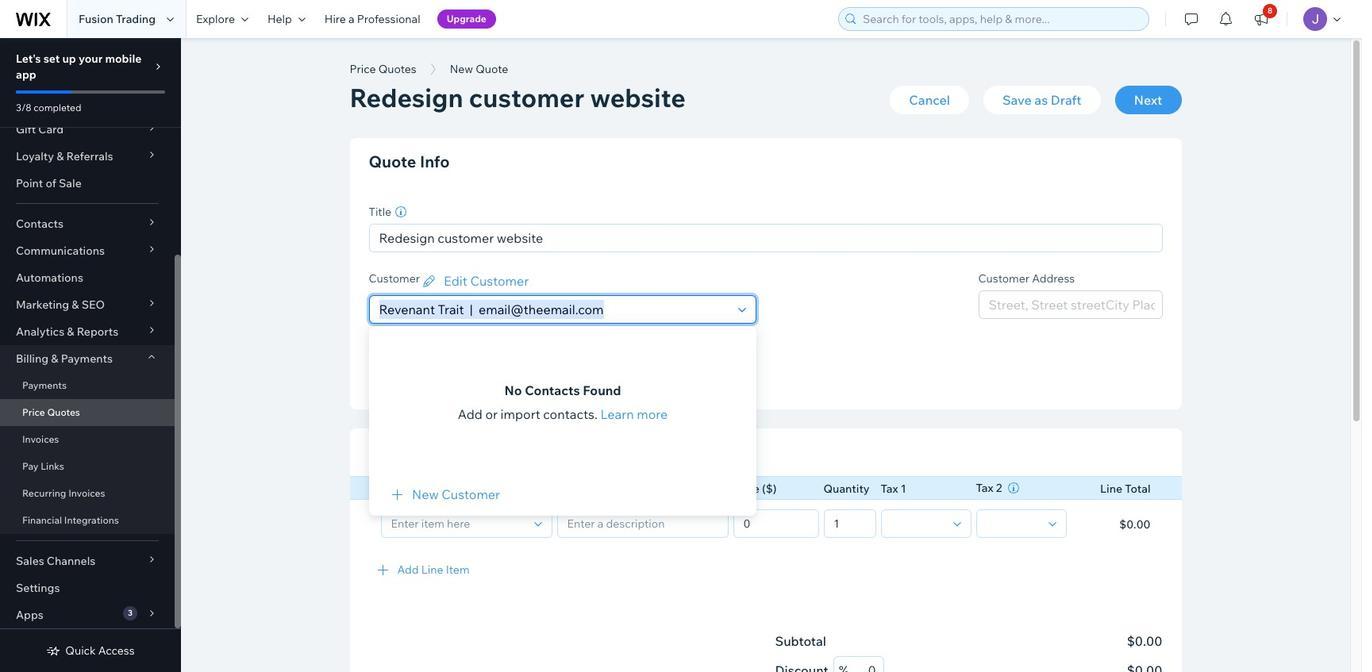 Task type: vqa. For each thing, say whether or not it's contained in the screenshot.
'Sites'
no



Task type: locate. For each thing, give the bounding box(es) containing it.
quote up product
[[369, 442, 416, 462]]

customer address
[[979, 272, 1076, 286]]

customer
[[469, 82, 585, 114]]

customer left edit
[[369, 272, 420, 286]]

& left seo
[[72, 298, 79, 312]]

next button
[[1115, 86, 1182, 114]]

hire a professional link
[[315, 0, 430, 38]]

a
[[349, 12, 355, 26]]

price inside 'link'
[[22, 407, 45, 419]]

payments down analytics & reports popup button
[[61, 352, 113, 366]]

price down hire a professional
[[350, 62, 376, 76]]

None field
[[887, 510, 949, 537], [982, 510, 1044, 537], [887, 510, 949, 537], [982, 510, 1044, 537]]

billing & payments
[[16, 352, 113, 366]]

price quotes link
[[0, 399, 175, 426]]

subtotal
[[776, 634, 827, 650]]

& right loyalty
[[56, 149, 64, 164]]

quote
[[369, 152, 416, 172], [369, 442, 416, 462]]

price down "billing"
[[22, 407, 45, 419]]

contacts
[[16, 217, 64, 231], [525, 383, 580, 399]]

recurring invoices
[[22, 488, 105, 500]]

contacts button
[[0, 210, 175, 237]]

1 vertical spatial add
[[397, 563, 419, 577]]

gift card
[[16, 122, 64, 137]]

& inside billing & payments dropdown button
[[51, 352, 58, 366]]

add left item
[[397, 563, 419, 577]]

quotes for price quotes button
[[379, 62, 417, 76]]

financial
[[22, 515, 62, 527]]

1 vertical spatial invoices
[[68, 488, 105, 500]]

0 horizontal spatial quotes
[[47, 407, 80, 419]]

0 horizontal spatial price
[[22, 407, 45, 419]]

tax left 2
[[976, 481, 994, 496]]

0 vertical spatial invoices
[[22, 434, 59, 446]]

invoices inside "recurring invoices" link
[[68, 488, 105, 500]]

app
[[16, 68, 36, 82]]

0 horizontal spatial invoices
[[22, 434, 59, 446]]

quotes inside price quotes 'link'
[[47, 407, 80, 419]]

fusion trading
[[79, 12, 156, 26]]

no contacts found add or import contacts. learn more
[[458, 383, 668, 423]]

found
[[583, 383, 622, 399]]

quick
[[65, 644, 96, 658]]

price quotes inside 'link'
[[22, 407, 80, 419]]

1 horizontal spatial price
[[350, 62, 376, 76]]

price inside button
[[350, 62, 376, 76]]

customer right edit
[[471, 273, 529, 289]]

0 vertical spatial price quotes
[[350, 62, 417, 76]]

1 horizontal spatial contacts
[[525, 383, 580, 399]]

1 horizontal spatial invoices
[[68, 488, 105, 500]]

&
[[56, 149, 64, 164], [72, 298, 79, 312], [67, 325, 74, 339], [51, 352, 58, 366]]

trading
[[116, 12, 156, 26]]

redesign customer website
[[350, 82, 686, 114]]

completed
[[34, 102, 81, 114]]

customer
[[369, 272, 420, 286], [979, 272, 1030, 286], [471, 273, 529, 289], [442, 487, 500, 503]]

tax
[[976, 481, 994, 496], [881, 482, 899, 496]]

new customer button
[[388, 485, 500, 504]]

& left reports
[[67, 325, 74, 339]]

0 vertical spatial line
[[1101, 482, 1123, 496]]

contacts up contacts.
[[525, 383, 580, 399]]

1 vertical spatial price quotes
[[22, 407, 80, 419]]

price quotes down "payments" link
[[22, 407, 80, 419]]

0 horizontal spatial add
[[397, 563, 419, 577]]

links
[[41, 461, 64, 473]]

quote for quote info
[[369, 152, 416, 172]]

0 vertical spatial quotes
[[379, 62, 417, 76]]

automations link
[[0, 264, 175, 291]]

line left total
[[1101, 482, 1123, 496]]

contacts.
[[544, 407, 598, 423]]

0 vertical spatial quote
[[369, 152, 416, 172]]

add inside the no contacts found add or import contacts. learn more
[[458, 407, 483, 423]]

1 quote from the top
[[369, 152, 416, 172]]

& inside marketing & seo dropdown button
[[72, 298, 79, 312]]

3
[[128, 608, 133, 619]]

new customer
[[412, 487, 500, 503]]

2 quote from the top
[[369, 442, 416, 462]]

quick access
[[65, 644, 135, 658]]

pay links link
[[0, 453, 175, 480]]

quotes down "payments" link
[[47, 407, 80, 419]]

billing
[[16, 352, 49, 366]]

0 vertical spatial $0.00
[[1120, 517, 1151, 532]]

quotes inside price quotes button
[[379, 62, 417, 76]]

or
[[486, 407, 498, 423], [425, 482, 436, 496]]

1 vertical spatial contacts
[[525, 383, 580, 399]]

analytics & reports button
[[0, 318, 175, 345]]

add
[[458, 407, 483, 423], [397, 563, 419, 577]]

loyalty & referrals
[[16, 149, 113, 164]]

& inside analytics & reports popup button
[[67, 325, 74, 339]]

customer left address in the top of the page
[[979, 272, 1030, 286]]

$0.00
[[1120, 517, 1151, 532], [1128, 634, 1163, 650]]

recurring invoices link
[[0, 480, 175, 507]]

None text field
[[739, 510, 814, 537], [830, 510, 871, 537], [739, 510, 814, 537], [830, 510, 871, 537]]

price left the ($)
[[733, 482, 760, 496]]

1 horizontal spatial line
[[1101, 482, 1123, 496]]

0 vertical spatial add
[[458, 407, 483, 423]]

loyalty
[[16, 149, 54, 164]]

payments
[[61, 352, 113, 366], [22, 380, 67, 392]]

0 horizontal spatial price quotes
[[22, 407, 80, 419]]

address
[[1033, 272, 1076, 286]]

1 vertical spatial quotes
[[47, 407, 80, 419]]

price quotes inside button
[[350, 62, 417, 76]]

of
[[46, 176, 56, 191]]

1 vertical spatial quote
[[369, 442, 416, 462]]

invoices up pay links
[[22, 434, 59, 446]]

save as draft button
[[984, 86, 1101, 114]]

point of sale link
[[0, 170, 175, 197]]

add down the 'expiry date' field
[[458, 407, 483, 423]]

apps
[[16, 608, 43, 623]]

0 horizontal spatial tax
[[881, 482, 899, 496]]

next
[[1135, 92, 1163, 108]]

0 horizontal spatial line
[[422, 563, 444, 577]]

& for billing
[[51, 352, 58, 366]]

financial integrations
[[22, 515, 119, 527]]

line
[[1101, 482, 1123, 496], [422, 563, 444, 577]]

communications
[[16, 244, 105, 258]]

payments inside dropdown button
[[61, 352, 113, 366]]

price ($)
[[733, 482, 777, 496]]

cancel button
[[891, 86, 970, 114]]

hire
[[325, 12, 346, 26]]

financial integrations link
[[0, 507, 175, 534]]

price for price quotes button
[[350, 62, 376, 76]]

0 vertical spatial payments
[[61, 352, 113, 366]]

save as draft
[[1003, 92, 1082, 108]]

billing & payments button
[[0, 345, 175, 372]]

sidebar element
[[0, 0, 181, 673]]

price quotes up redesign
[[350, 62, 417, 76]]

line left item
[[422, 563, 444, 577]]

tax left "1"
[[881, 482, 899, 496]]

None number field
[[849, 658, 879, 673]]

2 horizontal spatial price
[[733, 482, 760, 496]]

cancel
[[910, 92, 951, 108]]

0 vertical spatial or
[[486, 407, 498, 423]]

0 vertical spatial contacts
[[16, 217, 64, 231]]

0 vertical spatial price
[[350, 62, 376, 76]]

2 vertical spatial price
[[733, 482, 760, 496]]

Choose a contact field
[[374, 296, 733, 323]]

1 horizontal spatial price quotes
[[350, 62, 417, 76]]

1 vertical spatial $0.00
[[1128, 634, 1163, 650]]

or left service
[[425, 482, 436, 496]]

quantity
[[824, 482, 870, 496]]

& right "billing"
[[51, 352, 58, 366]]

quotes up redesign
[[379, 62, 417, 76]]

quote left info
[[369, 152, 416, 172]]

1 horizontal spatial quotes
[[379, 62, 417, 76]]

details
[[420, 442, 473, 462]]

price quotes
[[350, 62, 417, 76], [22, 407, 80, 419]]

sales
[[16, 554, 44, 569]]

fusion
[[79, 12, 113, 26]]

quote for quote details
[[369, 442, 416, 462]]

1 horizontal spatial tax
[[976, 481, 994, 496]]

tax for tax 2
[[976, 481, 994, 496]]

date
[[403, 343, 428, 357]]

0 horizontal spatial contacts
[[16, 217, 64, 231]]

1 horizontal spatial add
[[458, 407, 483, 423]]

0 horizontal spatial or
[[425, 482, 436, 496]]

or left import
[[486, 407, 498, 423]]

1 horizontal spatial or
[[486, 407, 498, 423]]

marketing
[[16, 298, 69, 312]]

mobile
[[105, 52, 142, 66]]

payments down "billing"
[[22, 380, 67, 392]]

& inside loyalty & referrals dropdown button
[[56, 149, 64, 164]]

invoices
[[22, 434, 59, 446], [68, 488, 105, 500]]

invoices down the pay links link on the left of page
[[68, 488, 105, 500]]

tax 1
[[881, 482, 907, 496]]

point
[[16, 176, 43, 191]]

contacts up communications
[[16, 217, 64, 231]]

1 vertical spatial line
[[422, 563, 444, 577]]

1 vertical spatial price
[[22, 407, 45, 419]]

price
[[350, 62, 376, 76], [22, 407, 45, 419], [733, 482, 760, 496]]



Task type: describe. For each thing, give the bounding box(es) containing it.
up
[[62, 52, 76, 66]]

1 vertical spatial or
[[425, 482, 436, 496]]

3/8 completed
[[16, 102, 81, 114]]

more
[[637, 407, 668, 423]]

1 vertical spatial payments
[[22, 380, 67, 392]]

pay
[[22, 461, 39, 473]]

professional
[[357, 12, 421, 26]]

analytics & reports
[[16, 325, 118, 339]]

marketing & seo button
[[0, 291, 175, 318]]

($)
[[763, 482, 777, 496]]

let's set up your mobile app
[[16, 52, 142, 82]]

quote details
[[369, 442, 473, 462]]

pay links
[[22, 461, 64, 473]]

add line item
[[397, 563, 470, 577]]

let's
[[16, 52, 41, 66]]

no
[[505, 383, 522, 399]]

edit customer
[[444, 273, 529, 289]]

new
[[412, 487, 439, 503]]

1
[[901, 482, 907, 496]]

analytics
[[16, 325, 64, 339]]

price quotes button
[[342, 57, 425, 81]]

recurring
[[22, 488, 66, 500]]

edit
[[444, 273, 468, 289]]

card
[[38, 122, 64, 137]]

set
[[43, 52, 60, 66]]

& for loyalty
[[56, 149, 64, 164]]

Enter a description field
[[563, 510, 723, 537]]

add inside button
[[397, 563, 419, 577]]

marketing & seo
[[16, 298, 105, 312]]

communications button
[[0, 237, 175, 264]]

product or service
[[381, 482, 478, 496]]

settings
[[16, 581, 60, 596]]

Search for tools, apps, help & more... field
[[859, 8, 1144, 30]]

edit customer button
[[420, 272, 529, 291]]

redesign
[[350, 82, 463, 114]]

Customer Address field
[[984, 291, 1158, 318]]

expiry date
[[369, 343, 428, 357]]

info
[[420, 152, 450, 172]]

save
[[1003, 92, 1032, 108]]

line total
[[1101, 482, 1151, 496]]

& for analytics
[[67, 325, 74, 339]]

referrals
[[66, 149, 113, 164]]

line inside button
[[422, 563, 444, 577]]

settings link
[[0, 575, 175, 602]]

tax for tax 1
[[881, 482, 899, 496]]

contacts inside the no contacts found add or import contacts. learn more
[[525, 383, 580, 399]]

Title field
[[374, 225, 1158, 252]]

website
[[590, 82, 686, 114]]

gift
[[16, 122, 36, 137]]

product
[[381, 482, 423, 496]]

3/8
[[16, 102, 31, 114]]

8
[[1268, 6, 1273, 16]]

draft
[[1051, 92, 1082, 108]]

price quotes for price quotes 'link'
[[22, 407, 80, 419]]

learn more link
[[601, 405, 668, 424]]

upgrade button
[[437, 10, 496, 29]]

upgrade
[[447, 13, 487, 25]]

item
[[446, 563, 470, 577]]

quotes for price quotes 'link'
[[47, 407, 80, 419]]

or inside the no contacts found add or import contacts. learn more
[[486, 407, 498, 423]]

service
[[439, 482, 478, 496]]

sales channels
[[16, 554, 96, 569]]

2
[[997, 481, 1003, 496]]

Expiry Date field
[[394, 363, 548, 390]]

title
[[369, 205, 392, 219]]

add line item button
[[350, 551, 1182, 589]]

contacts inside popup button
[[16, 217, 64, 231]]

help button
[[258, 0, 315, 38]]

explore
[[196, 12, 235, 26]]

& for marketing
[[72, 298, 79, 312]]

customer up enter item here field
[[442, 487, 500, 503]]

channels
[[47, 554, 96, 569]]

invoices inside the invoices link
[[22, 434, 59, 446]]

as
[[1035, 92, 1049, 108]]

sales channels button
[[0, 548, 175, 575]]

point of sale
[[16, 176, 82, 191]]

Enter item here field
[[386, 510, 529, 537]]

quote info
[[369, 152, 450, 172]]

learn
[[601, 407, 634, 423]]

automations
[[16, 271, 83, 285]]

Payment Terms field
[[578, 363, 733, 390]]

integrations
[[64, 515, 119, 527]]

price for price quotes 'link'
[[22, 407, 45, 419]]

invoices link
[[0, 426, 175, 453]]

access
[[98, 644, 135, 658]]

price quotes for price quotes button
[[350, 62, 417, 76]]

8 button
[[1245, 0, 1279, 38]]



